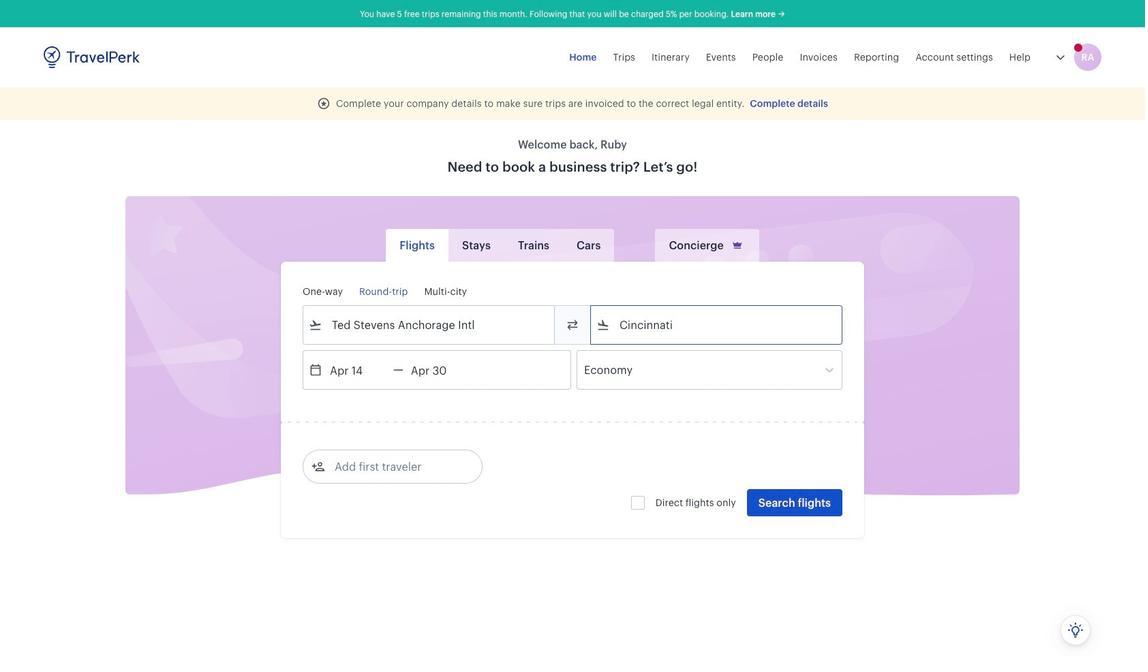 Task type: describe. For each thing, give the bounding box(es) containing it.
Add first traveler search field
[[325, 456, 467, 478]]

To search field
[[610, 314, 824, 336]]

Return text field
[[404, 351, 474, 389]]

From search field
[[323, 314, 537, 336]]



Task type: locate. For each thing, give the bounding box(es) containing it.
Depart text field
[[323, 351, 393, 389]]



